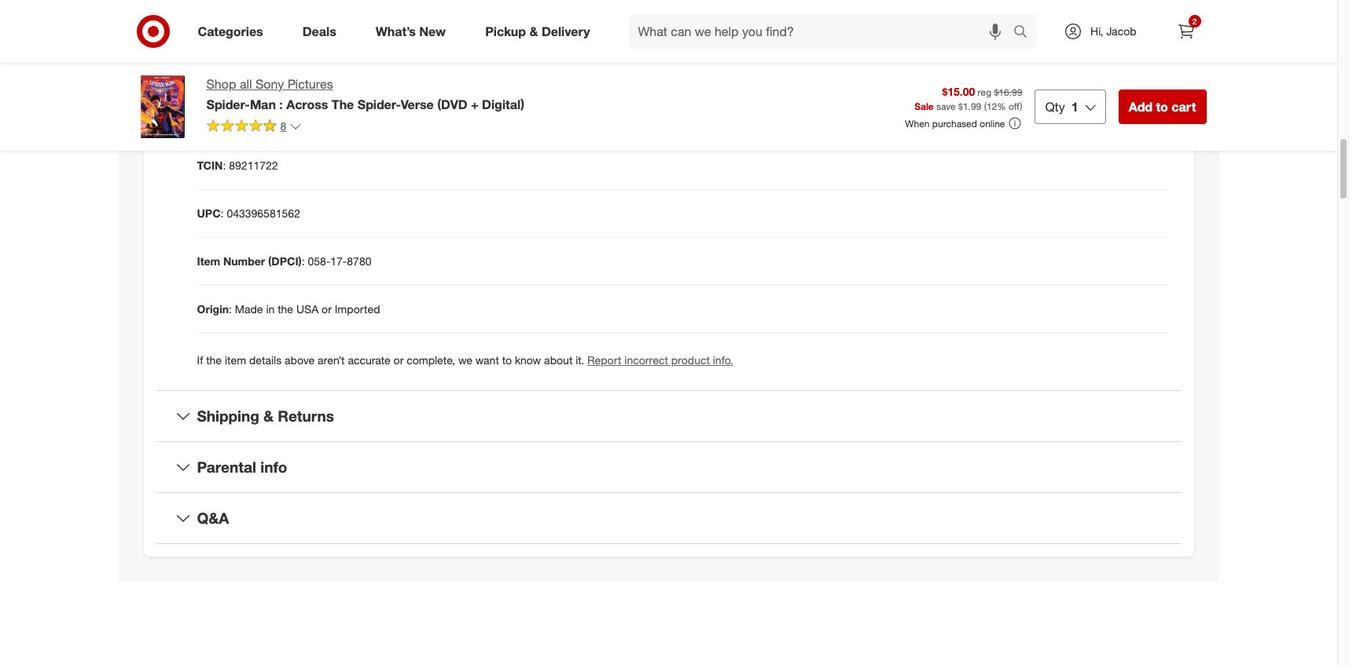 Task type: locate. For each thing, give the bounding box(es) containing it.
1 horizontal spatial &
[[530, 23, 538, 39]]

1 horizontal spatial the
[[278, 303, 293, 316]]

shipping & returns button
[[156, 392, 1181, 442]]

jacob
[[1106, 24, 1136, 38]]

language: up man
[[240, 63, 295, 77]]

to
[[1156, 99, 1168, 115], [502, 354, 512, 367]]

1 spider- from the left
[[206, 97, 250, 112]]

& inside "shipping & returns" "dropdown button"
[[263, 408, 274, 426]]

& left returns
[[263, 408, 274, 426]]

categories
[[198, 23, 263, 39]]

in
[[266, 303, 275, 316]]

8
[[280, 119, 286, 133]]

8 link
[[206, 119, 302, 137]]

french
[[385, 63, 419, 77]]

0 horizontal spatial spider-
[[206, 97, 250, 112]]

:
[[279, 97, 283, 112], [256, 111, 259, 125], [223, 159, 226, 173], [221, 207, 224, 220], [302, 255, 305, 268], [229, 303, 232, 316]]

parental info
[[197, 459, 287, 477]]

to right want
[[502, 354, 512, 367]]

058-
[[308, 255, 330, 268]]

origin : made in the usa or imported
[[197, 303, 380, 316]]

item
[[197, 255, 220, 268]]

12
[[987, 101, 997, 113]]

september
[[262, 111, 318, 125]]

& inside pickup & delivery link
[[530, 23, 538, 39]]

1 horizontal spatial or
[[394, 354, 404, 367]]

2
[[1192, 17, 1197, 26]]

1 vertical spatial or
[[394, 354, 404, 367]]

or
[[322, 303, 332, 316], [394, 354, 404, 367]]

to right add
[[1156, 99, 1168, 115]]

know
[[515, 354, 541, 367]]

1 horizontal spatial spider-
[[358, 97, 401, 112]]

when purchased online
[[905, 118, 1005, 129]]

parental info button
[[156, 443, 1181, 493]]

add to cart
[[1129, 99, 1196, 115]]

aren't
[[318, 354, 345, 367]]

1 horizontal spatial to
[[1156, 99, 1168, 115]]

cart
[[1172, 99, 1196, 115]]

returns
[[278, 408, 334, 426]]

(
[[984, 101, 987, 113]]

(dpci)
[[268, 255, 302, 268]]

0 vertical spatial &
[[530, 23, 538, 39]]

& for pickup
[[530, 23, 538, 39]]

language: english
[[197, 15, 291, 29]]

to inside button
[[1156, 99, 1168, 115]]

report
[[587, 354, 621, 367]]

spider-
[[206, 97, 250, 112], [358, 97, 401, 112]]

date
[[232, 111, 256, 125]]

qty 1
[[1045, 99, 1078, 115]]

2 spider- from the left
[[358, 97, 401, 112]]

upc : 043396581562
[[197, 207, 300, 220]]

&
[[530, 23, 538, 39], [263, 408, 274, 426]]

about
[[544, 354, 573, 367]]

$16.99
[[994, 86, 1022, 98]]

new
[[419, 23, 446, 39]]

language:
[[197, 15, 252, 29], [240, 63, 295, 77]]

shop
[[206, 76, 236, 92]]

0 horizontal spatial &
[[263, 408, 274, 426]]

search
[[1006, 25, 1044, 41]]

1 vertical spatial &
[[263, 408, 274, 426]]

shop all sony pictures spider-man : across the spider-verse (dvd + digital)
[[206, 76, 524, 112]]

: left 058-
[[302, 255, 305, 268]]

or right usa
[[322, 303, 332, 316]]

made
[[235, 303, 263, 316]]

sale
[[914, 101, 934, 113]]

shipping
[[197, 408, 259, 426]]

0 horizontal spatial to
[[502, 354, 512, 367]]

product
[[671, 354, 710, 367]]

across
[[286, 97, 328, 112]]

0 vertical spatial to
[[1156, 99, 1168, 115]]

info
[[260, 459, 287, 477]]

accurate
[[348, 354, 391, 367]]

street
[[197, 111, 229, 125]]

sony
[[256, 76, 284, 92]]

language: left english
[[197, 15, 252, 29]]

& right pickup
[[530, 23, 538, 39]]

incorrect
[[624, 354, 668, 367]]

5,
[[321, 111, 330, 125]]

spanish,
[[298, 63, 340, 77]]

$15.00 reg $16.99 sale save $ 1.99 ( 12 % off )
[[914, 85, 1022, 113]]

the right if on the left
[[206, 354, 222, 367]]

or right accurate
[[394, 354, 404, 367]]

spider- right 'the'
[[358, 97, 401, 112]]

q&a button
[[156, 494, 1181, 544]]

deals link
[[289, 14, 356, 49]]

0 horizontal spatial or
[[322, 303, 332, 316]]

: left the 043396581562
[[221, 207, 224, 220]]

spider- down shop
[[206, 97, 250, 112]]

pickup & delivery link
[[472, 14, 610, 49]]

1.99
[[963, 101, 981, 113]]

the right in
[[278, 303, 293, 316]]

0 horizontal spatial the
[[206, 354, 222, 367]]

tcin
[[197, 159, 223, 173]]

: right man
[[279, 97, 283, 112]]

search button
[[1006, 14, 1044, 52]]

english,
[[343, 63, 382, 77]]

origin
[[197, 303, 229, 316]]

save
[[936, 101, 956, 113]]

q&a
[[197, 509, 229, 528]]

categories link
[[184, 14, 283, 49]]

pickup & delivery
[[485, 23, 590, 39]]

0 vertical spatial the
[[278, 303, 293, 316]]



Task type: describe. For each thing, give the bounding box(es) containing it.
tcin : 89211722
[[197, 159, 278, 173]]

8780
[[347, 255, 371, 268]]

number
[[223, 255, 265, 268]]

when
[[905, 118, 930, 129]]

what's
[[376, 23, 416, 39]]

1 vertical spatial to
[[502, 354, 512, 367]]

we
[[458, 354, 472, 367]]

$
[[958, 101, 963, 113]]

digital)
[[482, 97, 524, 112]]

: left made
[[229, 303, 232, 316]]

purchased
[[932, 118, 977, 129]]

shipping & returns
[[197, 408, 334, 426]]

: left 89211722
[[223, 159, 226, 173]]

deals
[[302, 23, 336, 39]]

0 vertical spatial or
[[322, 303, 332, 316]]

complete,
[[407, 354, 455, 367]]

upc
[[197, 207, 221, 220]]

+
[[471, 97, 479, 112]]

usa
[[296, 303, 319, 316]]

qty
[[1045, 99, 1065, 115]]

item
[[225, 354, 246, 367]]

add
[[1129, 99, 1153, 115]]

(dvd
[[437, 97, 468, 112]]

imported
[[335, 303, 380, 316]]

$15.00
[[942, 85, 975, 98]]

)
[[1020, 101, 1022, 113]]

pictures
[[287, 76, 333, 92]]

subtitle
[[197, 63, 237, 77]]

1 vertical spatial the
[[206, 354, 222, 367]]

item number (dpci) : 058-17-8780
[[197, 255, 371, 268]]

info.
[[713, 354, 733, 367]]

pickup
[[485, 23, 526, 39]]

subtitle language: spanish, english, french
[[197, 63, 419, 77]]

image of spider-man : across the spider-verse (dvd + digital) image
[[131, 75, 194, 138]]

What can we help you find? suggestions appear below search field
[[629, 14, 1017, 49]]

the
[[332, 97, 354, 112]]

what's new
[[376, 23, 446, 39]]

2 link
[[1169, 14, 1203, 49]]

0 vertical spatial language:
[[197, 15, 252, 29]]

if the item details above aren't accurate or complete, we want to know about it. report incorrect product info.
[[197, 354, 733, 367]]

%
[[997, 101, 1006, 113]]

report incorrect product info. button
[[587, 353, 733, 369]]

if
[[197, 354, 203, 367]]

street date : september 5, 2023
[[197, 111, 357, 125]]

verse
[[401, 97, 434, 112]]

details
[[249, 354, 282, 367]]

hi,
[[1090, 24, 1103, 38]]

043396581562
[[227, 207, 300, 220]]

off
[[1009, 101, 1020, 113]]

reg
[[978, 86, 991, 98]]

man
[[250, 97, 276, 112]]

: left 8 in the top of the page
[[256, 111, 259, 125]]

add to cart button
[[1119, 90, 1206, 124]]

parental
[[197, 459, 256, 477]]

it.
[[576, 354, 584, 367]]

all
[[240, 76, 252, 92]]

want
[[475, 354, 499, 367]]

& for shipping
[[263, 408, 274, 426]]

2023
[[333, 111, 357, 125]]

1 vertical spatial language:
[[240, 63, 295, 77]]

english
[[255, 15, 291, 29]]

online
[[980, 118, 1005, 129]]

delivery
[[542, 23, 590, 39]]

above
[[285, 354, 315, 367]]

1
[[1071, 99, 1078, 115]]

17-
[[330, 255, 347, 268]]

what's new link
[[362, 14, 466, 49]]

89211722
[[229, 159, 278, 173]]

: inside shop all sony pictures spider-man : across the spider-verse (dvd + digital)
[[279, 97, 283, 112]]

hi, jacob
[[1090, 24, 1136, 38]]



Task type: vqa. For each thing, say whether or not it's contained in the screenshot.
89211722 on the top
yes



